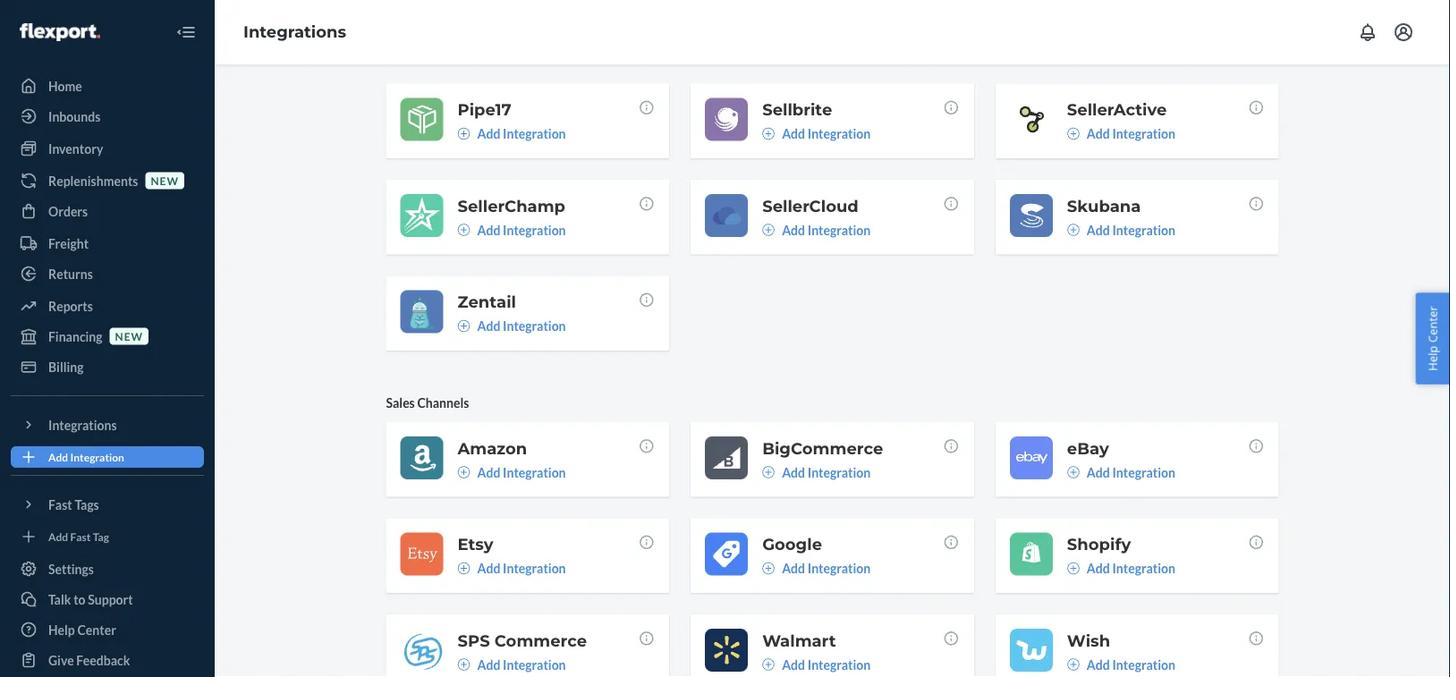 Task type: locate. For each thing, give the bounding box(es) containing it.
add integration link down the ebay
[[1068, 463, 1176, 481]]

new
[[151, 174, 179, 187], [115, 330, 143, 343]]

add integration for google
[[782, 561, 871, 576]]

sellbrite
[[763, 100, 833, 119]]

help center
[[1425, 306, 1441, 371], [48, 622, 116, 638]]

add integration for amazon
[[477, 465, 566, 480]]

home
[[48, 78, 82, 94]]

add down pipe17
[[477, 126, 501, 141]]

1 vertical spatial plus circle image
[[458, 320, 470, 332]]

add for shopify
[[1087, 561, 1110, 576]]

add integration link down the sellbrite
[[763, 125, 871, 143]]

1 horizontal spatial integrations
[[243, 22, 346, 42]]

plus circle image down 'sellerchamp'
[[458, 224, 470, 236]]

add integration link down sps commerce
[[458, 656, 566, 674]]

new for financing
[[115, 330, 143, 343]]

add integration link down 'integrations' dropdown button
[[11, 447, 204, 468]]

add integration link down walmart
[[763, 656, 871, 674]]

plus circle image down the amazon
[[458, 466, 470, 479]]

add integration down walmart
[[782, 657, 871, 672]]

0 vertical spatial plus circle image
[[458, 127, 470, 140]]

1 vertical spatial help
[[48, 622, 75, 638]]

add integration for etsy
[[477, 561, 566, 576]]

add integration for shopify
[[1087, 561, 1176, 576]]

add integration link down sellercloud at top right
[[763, 221, 871, 239]]

add integration down sps commerce
[[477, 657, 566, 672]]

center inside the help center link
[[77, 622, 116, 638]]

add integration down wish
[[1087, 657, 1176, 672]]

add integration link down skubana at the top
[[1068, 221, 1176, 239]]

add integration link for sellbrite
[[763, 125, 871, 143]]

add integration down 'etsy'
[[477, 561, 566, 576]]

add down google
[[782, 561, 806, 576]]

integration for sellerchamp
[[503, 222, 566, 237]]

add integration link for skubana
[[1068, 221, 1176, 239]]

new up orders link at the top of the page
[[151, 174, 179, 187]]

open notifications image
[[1358, 21, 1379, 43]]

add down the sellbrite
[[782, 126, 806, 141]]

add down shopify
[[1087, 561, 1110, 576]]

plus circle image for zentail
[[458, 320, 470, 332]]

skubana
[[1068, 196, 1141, 216]]

add integration down the sellbrite
[[782, 126, 871, 141]]

plus circle image
[[458, 127, 470, 140], [458, 320, 470, 332], [1068, 562, 1080, 575]]

add down 'sellerchamp'
[[477, 222, 501, 237]]

0 vertical spatial new
[[151, 174, 179, 187]]

flexport logo image
[[20, 23, 100, 41]]

0 horizontal spatial help
[[48, 622, 75, 638]]

integrations link
[[243, 22, 346, 42]]

help center link
[[11, 616, 204, 644]]

add integration down bigcommerce
[[782, 465, 871, 480]]

add integration for sellerchamp
[[477, 222, 566, 237]]

reports link
[[11, 292, 204, 320]]

plus circle image
[[763, 127, 775, 140], [1068, 127, 1080, 140], [458, 224, 470, 236], [763, 224, 775, 236], [1068, 224, 1080, 236], [458, 466, 470, 479], [763, 466, 775, 479], [1068, 466, 1080, 479], [458, 562, 470, 575], [763, 562, 775, 575], [458, 659, 470, 671], [763, 659, 775, 671], [1068, 659, 1080, 671]]

integration for etsy
[[503, 561, 566, 576]]

integration for ebay
[[1113, 465, 1176, 480]]

add down the ebay
[[1087, 465, 1110, 480]]

add integration link down "zentail"
[[458, 317, 566, 335]]

1 horizontal spatial center
[[1425, 306, 1441, 343]]

add integration link down 'sellerchamp'
[[458, 221, 566, 239]]

add integration link for walmart
[[763, 656, 871, 674]]

integration for sellbrite
[[808, 126, 871, 141]]

add down sps
[[477, 657, 501, 672]]

add fast tag link
[[11, 526, 204, 548]]

plus circle image down bigcommerce
[[763, 466, 775, 479]]

0 horizontal spatial integrations
[[48, 418, 117, 433]]

add down the amazon
[[477, 465, 501, 480]]

1 horizontal spatial new
[[151, 174, 179, 187]]

fast tags button
[[11, 490, 204, 519]]

integration for pipe17
[[503, 126, 566, 141]]

plus circle image down shopify
[[1068, 562, 1080, 575]]

add integration link down bigcommerce
[[763, 463, 871, 481]]

tags
[[75, 497, 99, 512]]

add integration down "zentail"
[[477, 318, 566, 334]]

walmart
[[763, 631, 836, 651]]

add integration for skubana
[[1087, 222, 1176, 237]]

talk to support button
[[11, 585, 204, 614]]

add for ebay
[[1087, 465, 1110, 480]]

replenishments
[[48, 173, 138, 188]]

add down "zentail"
[[477, 318, 501, 334]]

plus circle image down sellercloud at top right
[[763, 224, 775, 236]]

integration for selleractive
[[1113, 126, 1176, 141]]

fast left "tag"
[[70, 530, 91, 543]]

returns link
[[11, 260, 204, 288]]

add integration down 'sellerchamp'
[[477, 222, 566, 237]]

plus circle image down the sellbrite
[[763, 127, 775, 140]]

add integration link down wish
[[1068, 656, 1176, 674]]

0 horizontal spatial center
[[77, 622, 116, 638]]

add integration link for shopify
[[1068, 560, 1176, 578]]

add down bigcommerce
[[782, 465, 806, 480]]

integration for wish
[[1113, 657, 1176, 672]]

0 horizontal spatial new
[[115, 330, 143, 343]]

add integration for sps commerce
[[477, 657, 566, 672]]

0 horizontal spatial help center
[[48, 622, 116, 638]]

add integration down sellercloud at top right
[[782, 222, 871, 237]]

add integration down shopify
[[1087, 561, 1176, 576]]

plus circle image down pipe17
[[458, 127, 470, 140]]

0 vertical spatial center
[[1425, 306, 1441, 343]]

0 vertical spatial help center
[[1425, 306, 1441, 371]]

billing link
[[11, 353, 204, 381]]

integration for sps commerce
[[503, 657, 566, 672]]

amazon
[[458, 438, 527, 458]]

add integration down pipe17
[[477, 126, 566, 141]]

inventory link
[[11, 134, 204, 163]]

add integration link down shopify
[[1068, 560, 1176, 578]]

integration for walmart
[[808, 657, 871, 672]]

plus circle image down the ebay
[[1068, 466, 1080, 479]]

add integration for wish
[[1087, 657, 1176, 672]]

sales
[[386, 395, 415, 410]]

plus circle image down wish
[[1068, 659, 1080, 671]]

ebay
[[1068, 438, 1109, 458]]

1 vertical spatial integrations
[[48, 418, 117, 433]]

help inside help center button
[[1425, 346, 1441, 371]]

add integration link down google
[[763, 560, 871, 578]]

add fast tag
[[48, 530, 109, 543]]

plus circle image for ebay
[[1068, 466, 1080, 479]]

help center inside the help center link
[[48, 622, 116, 638]]

plus circle image down 'etsy'
[[458, 562, 470, 575]]

add for sellerchamp
[[477, 222, 501, 237]]

plus circle image for sps commerce
[[458, 659, 470, 671]]

give
[[48, 653, 74, 668]]

add integration for ebay
[[1087, 465, 1176, 480]]

talk to support
[[48, 592, 133, 607]]

add integration link for zentail
[[458, 317, 566, 335]]

add
[[477, 126, 501, 141], [782, 126, 806, 141], [1087, 126, 1110, 141], [477, 222, 501, 237], [782, 222, 806, 237], [1087, 222, 1110, 237], [477, 318, 501, 334], [48, 451, 68, 464], [477, 465, 501, 480], [782, 465, 806, 480], [1087, 465, 1110, 480], [48, 530, 68, 543], [477, 561, 501, 576], [782, 561, 806, 576], [1087, 561, 1110, 576], [477, 657, 501, 672], [782, 657, 806, 672], [1087, 657, 1110, 672]]

add down sellercloud at top right
[[782, 222, 806, 237]]

new down the reports link
[[115, 330, 143, 343]]

1 vertical spatial help center
[[48, 622, 116, 638]]

integration for bigcommerce
[[808, 465, 871, 480]]

add integration link down pipe17
[[458, 125, 566, 143]]

add down 'etsy'
[[477, 561, 501, 576]]

add integration link down selleractive
[[1068, 125, 1176, 143]]

help
[[1425, 346, 1441, 371], [48, 622, 75, 638]]

plus circle image down google
[[763, 562, 775, 575]]

add for amazon
[[477, 465, 501, 480]]

2 vertical spatial plus circle image
[[1068, 562, 1080, 575]]

add integration link
[[458, 125, 566, 143], [763, 125, 871, 143], [1068, 125, 1176, 143], [458, 221, 566, 239], [763, 221, 871, 239], [1068, 221, 1176, 239], [458, 317, 566, 335], [11, 447, 204, 468], [458, 463, 566, 481], [763, 463, 871, 481], [1068, 463, 1176, 481], [458, 560, 566, 578], [763, 560, 871, 578], [1068, 560, 1176, 578], [458, 656, 566, 674], [763, 656, 871, 674], [1068, 656, 1176, 674]]

plus circle image down walmart
[[763, 659, 775, 671]]

plus circle image for sellerchamp
[[458, 224, 470, 236]]

add integration link for wish
[[1068, 656, 1176, 674]]

add integration down the ebay
[[1087, 465, 1176, 480]]

integration for google
[[808, 561, 871, 576]]

1 horizontal spatial help
[[1425, 346, 1441, 371]]

sales channels
[[386, 395, 469, 410]]

1 vertical spatial center
[[77, 622, 116, 638]]

inventory
[[48, 141, 103, 156]]

integration
[[503, 126, 566, 141], [808, 126, 871, 141], [1113, 126, 1176, 141], [503, 222, 566, 237], [808, 222, 871, 237], [1113, 222, 1176, 237], [503, 318, 566, 334], [70, 451, 124, 464], [503, 465, 566, 480], [808, 465, 871, 480], [1113, 465, 1176, 480], [503, 561, 566, 576], [808, 561, 871, 576], [1113, 561, 1176, 576], [503, 657, 566, 672], [808, 657, 871, 672], [1113, 657, 1176, 672]]

add down skubana at the top
[[1087, 222, 1110, 237]]

add down selleractive
[[1087, 126, 1110, 141]]

1 horizontal spatial help center
[[1425, 306, 1441, 371]]

add integration down the amazon
[[477, 465, 566, 480]]

add integration link down 'etsy'
[[458, 560, 566, 578]]

plus circle image for sellercloud
[[763, 224, 775, 236]]

tag
[[93, 530, 109, 543]]

add integration
[[477, 126, 566, 141], [782, 126, 871, 141], [1087, 126, 1176, 141], [477, 222, 566, 237], [782, 222, 871, 237], [1087, 222, 1176, 237], [477, 318, 566, 334], [48, 451, 124, 464], [477, 465, 566, 480], [782, 465, 871, 480], [1087, 465, 1176, 480], [477, 561, 566, 576], [782, 561, 871, 576], [1087, 561, 1176, 576], [477, 657, 566, 672], [782, 657, 871, 672], [1087, 657, 1176, 672]]

orders
[[48, 204, 88, 219]]

add integration for pipe17
[[477, 126, 566, 141]]

add integration link for bigcommerce
[[763, 463, 871, 481]]

add integration down selleractive
[[1087, 126, 1176, 141]]

add integration link down the amazon
[[458, 463, 566, 481]]

fast inside dropdown button
[[48, 497, 72, 512]]

center
[[1425, 306, 1441, 343], [77, 622, 116, 638]]

0 vertical spatial fast
[[48, 497, 72, 512]]

fast left tags
[[48, 497, 72, 512]]

plus circle image down skubana at the top
[[1068, 224, 1080, 236]]

plus circle image for amazon
[[458, 466, 470, 479]]

plus circle image for wish
[[1068, 659, 1080, 671]]

plus circle image down sps
[[458, 659, 470, 671]]

add integration down google
[[782, 561, 871, 576]]

integrations
[[243, 22, 346, 42], [48, 418, 117, 433]]

plus circle image for pipe17
[[458, 127, 470, 140]]

0 vertical spatial help
[[1425, 346, 1441, 371]]

add down walmart
[[782, 657, 806, 672]]

fast
[[48, 497, 72, 512], [70, 530, 91, 543]]

add integration down skubana at the top
[[1087, 222, 1176, 237]]

add integration down 'integrations' dropdown button
[[48, 451, 124, 464]]

plus circle image for etsy
[[458, 562, 470, 575]]

plus circle image down selleractive
[[1068, 127, 1080, 140]]

plus circle image down "zentail"
[[458, 320, 470, 332]]

add down wish
[[1087, 657, 1110, 672]]

1 vertical spatial new
[[115, 330, 143, 343]]



Task type: vqa. For each thing, say whether or not it's contained in the screenshot.
BigCommerce Add Integration
yes



Task type: describe. For each thing, give the bounding box(es) containing it.
integrations inside dropdown button
[[48, 418, 117, 433]]

integration for zentail
[[503, 318, 566, 334]]

zentail
[[458, 292, 516, 312]]

talk
[[48, 592, 71, 607]]

add integration link for etsy
[[458, 560, 566, 578]]

add integration link for sps commerce
[[458, 656, 566, 674]]

give feedback button
[[11, 646, 204, 675]]

add for etsy
[[477, 561, 501, 576]]

close navigation image
[[175, 21, 197, 43]]

wish
[[1068, 631, 1111, 651]]

add integration for sellbrite
[[782, 126, 871, 141]]

help center button
[[1416, 293, 1451, 385]]

add integration for selleractive
[[1087, 126, 1176, 141]]

to
[[74, 592, 86, 607]]

bigcommerce
[[763, 438, 884, 458]]

pipe17
[[458, 100, 512, 119]]

add integration link for google
[[763, 560, 871, 578]]

plus circle image for bigcommerce
[[763, 466, 775, 479]]

plus circle image for sellbrite
[[763, 127, 775, 140]]

1 vertical spatial fast
[[70, 530, 91, 543]]

add integration link for ebay
[[1068, 463, 1176, 481]]

shopify
[[1068, 535, 1132, 554]]

add for pipe17
[[477, 126, 501, 141]]

add for skubana
[[1087, 222, 1110, 237]]

integrations button
[[11, 411, 204, 439]]

add integration link for pipe17
[[458, 125, 566, 143]]

add integration link for amazon
[[458, 463, 566, 481]]

home link
[[11, 72, 204, 100]]

add for walmart
[[782, 657, 806, 672]]

add integration link for sellerchamp
[[458, 221, 566, 239]]

plus circle image for shopify
[[1068, 562, 1080, 575]]

billing
[[48, 359, 84, 375]]

add integration link for selleractive
[[1068, 125, 1176, 143]]

inbounds link
[[11, 102, 204, 131]]

settings link
[[11, 555, 204, 584]]

add for bigcommerce
[[782, 465, 806, 480]]

give feedback
[[48, 653, 130, 668]]

financing
[[48, 329, 103, 344]]

inbounds
[[48, 109, 101, 124]]

add for google
[[782, 561, 806, 576]]

settings
[[48, 562, 94, 577]]

plus circle image for skubana
[[1068, 224, 1080, 236]]

help center inside help center button
[[1425, 306, 1441, 371]]

0 vertical spatial integrations
[[243, 22, 346, 42]]

add integration for bigcommerce
[[782, 465, 871, 480]]

add integration link for sellercloud
[[763, 221, 871, 239]]

integration for amazon
[[503, 465, 566, 480]]

add up settings
[[48, 530, 68, 543]]

center inside help center button
[[1425, 306, 1441, 343]]

add integration for zentail
[[477, 318, 566, 334]]

add for zentail
[[477, 318, 501, 334]]

freight link
[[11, 229, 204, 258]]

add for wish
[[1087, 657, 1110, 672]]

plus circle image for google
[[763, 562, 775, 575]]

open account menu image
[[1393, 21, 1415, 43]]

add integration for sellercloud
[[782, 222, 871, 237]]

channels
[[417, 395, 469, 410]]

add integration for walmart
[[782, 657, 871, 672]]

sellercloud
[[763, 196, 859, 216]]

help inside the help center link
[[48, 622, 75, 638]]

add for selleractive
[[1087, 126, 1110, 141]]

integration for sellercloud
[[808, 222, 871, 237]]

sps commerce
[[458, 631, 587, 651]]

fast tags
[[48, 497, 99, 512]]

plus circle image for selleractive
[[1068, 127, 1080, 140]]

sps
[[458, 631, 490, 651]]

etsy
[[458, 535, 494, 554]]

commerce
[[495, 631, 587, 651]]

selleractive
[[1068, 100, 1167, 119]]

freight
[[48, 236, 89, 251]]

add for sellercloud
[[782, 222, 806, 237]]

orders link
[[11, 197, 204, 226]]

feedback
[[76, 653, 130, 668]]

support
[[88, 592, 133, 607]]

add for sps commerce
[[477, 657, 501, 672]]

sellerchamp
[[458, 196, 566, 216]]

add for sellbrite
[[782, 126, 806, 141]]

add up fast tags
[[48, 451, 68, 464]]

integration for skubana
[[1113, 222, 1176, 237]]

reports
[[48, 298, 93, 314]]

plus circle image for walmart
[[763, 659, 775, 671]]

new for replenishments
[[151, 174, 179, 187]]

integration for shopify
[[1113, 561, 1176, 576]]

returns
[[48, 266, 93, 281]]

google
[[763, 535, 822, 554]]



